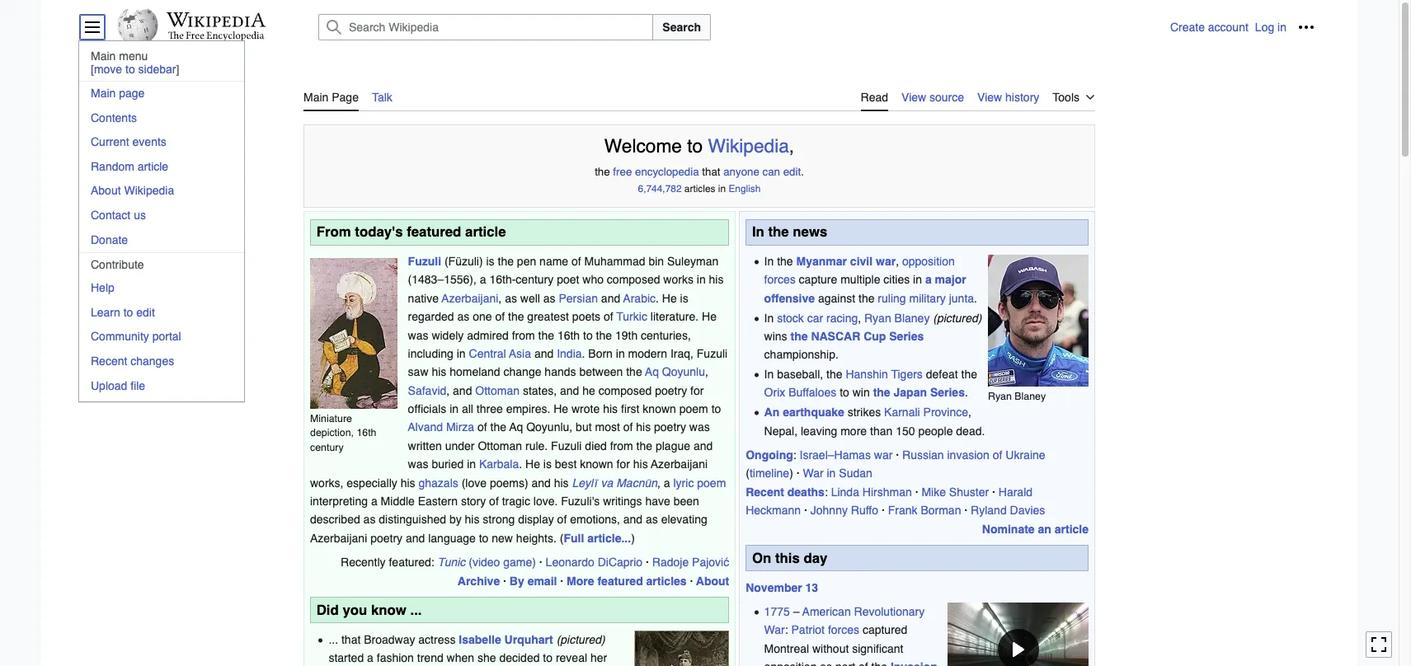 Task type: locate. For each thing, give the bounding box(es) containing it.
for up leylī va macnūn link
[[617, 458, 630, 471]]

blaney up ukraine
[[1015, 390, 1047, 403]]

was up plague
[[690, 421, 710, 434]]

opposition inside opposition forces
[[903, 255, 955, 268]]

war up deaths
[[803, 467, 824, 481]]

1 horizontal spatial edit
[[784, 166, 801, 179]]

azerbaijani
[[442, 292, 499, 305], [651, 458, 708, 471], [310, 532, 367, 545]]

of inside ) is the pen name of muhammad bin suleyman (1483–1556), a 16th-century poet who composed works in his native
[[572, 255, 582, 268]]

the right the defeat on the bottom of page
[[962, 368, 978, 381]]

azerbaijani up lyric
[[651, 458, 708, 471]]

and inside 'aq qoyunlu , safavid , and ottoman'
[[453, 384, 472, 398]]

baseball,
[[777, 368, 824, 381]]

and inside of the aq qoyunlu, but most of his poetry was written under ottoman rule. fuzuli died from the plague and was buried in
[[694, 440, 713, 453]]

heights.
[[516, 532, 557, 545]]

1 horizontal spatial recent
[[746, 486, 785, 499]]

0 vertical spatial poem
[[680, 403, 709, 416]]

alvand
[[408, 421, 443, 434]]

wikipedia image
[[167, 12, 266, 27]]

series down ryan blaney link
[[890, 330, 925, 343]]

the free encyclopedia image
[[168, 31, 264, 42]]

nepal,
[[765, 425, 798, 438]]

is inside . he is best known for his azerbaijani works, especially his
[[544, 458, 552, 471]]

november 13 link
[[746, 581, 819, 595]]

fuzuli inside . born in modern iraq, fuzuli saw his homeland change hands between the
[[697, 347, 728, 361]]

to
[[125, 63, 135, 76], [688, 136, 703, 157], [124, 306, 133, 319], [583, 329, 593, 342], [840, 387, 850, 400], [712, 403, 722, 416], [479, 532, 489, 545], [543, 652, 553, 665]]

0 vertical spatial ottoman
[[476, 384, 520, 398]]

war up "cities"
[[876, 255, 896, 268]]

earthquake
[[783, 406, 845, 419]]

email
[[528, 575, 557, 588]]

0 horizontal spatial aq
[[510, 421, 523, 434]]

1 vertical spatial series
[[931, 387, 965, 400]]

his down including
[[432, 366, 447, 379]]

1 horizontal spatial opposition
[[903, 255, 955, 268]]

0 horizontal spatial (pictured)
[[557, 633, 606, 647]]

in down english link
[[753, 224, 765, 240]]

1 horizontal spatial known
[[643, 403, 677, 416]]

0 vertical spatial series
[[890, 330, 925, 343]]

for for poetry
[[691, 384, 704, 398]]

ottoman
[[476, 384, 520, 398], [478, 440, 522, 453]]

1 horizontal spatial about
[[697, 575, 730, 588]]

recent down timeline link
[[746, 486, 785, 499]]

and left he
[[560, 384, 580, 398]]

1 horizontal spatial view
[[978, 91, 1003, 104]]

of inside captured montreal without significant opposition as part of the
[[859, 661, 869, 667]]

greatest
[[528, 310, 569, 324]]

1 horizontal spatial blaney
[[1015, 390, 1047, 403]]

miniature
[[310, 413, 352, 425]]

century inside miniature depiction, 16th century
[[310, 441, 344, 454]]

as down without
[[821, 661, 833, 667]]

composed up first
[[599, 384, 652, 398]]

( up (1483–1556),
[[445, 255, 449, 268]]

in up the orix
[[765, 368, 774, 381]]

game)
[[504, 556, 536, 570]]

1 vertical spatial known
[[580, 458, 614, 471]]

blaney
[[895, 312, 930, 325], [1015, 390, 1047, 403]]

opposition inside captured montreal without significant opposition as part of the
[[765, 661, 817, 667]]

1 horizontal spatial for
[[691, 384, 704, 398]]

0 horizontal spatial ryan
[[865, 312, 892, 325]]

recent up the upload
[[91, 355, 127, 368]]

1 vertical spatial fuzuli
[[697, 347, 728, 361]]

composed inside ) is the pen name of muhammad bin suleyman (1483–1556), a 16th-century poet who composed works in his native
[[607, 273, 661, 287]]

1 horizontal spatial )
[[631, 532, 635, 545]]

1 vertical spatial for
[[617, 458, 630, 471]]

0 vertical spatial from
[[512, 329, 535, 342]]

in up ruling military junta link at the top right of the page
[[914, 273, 923, 287]]

a inside ) is the pen name of muhammad bin suleyman (1483–1556), a 16th-century poet who composed works in his native
[[480, 273, 487, 287]]

to inside ... that  broadway actress isabelle urquhart (pictured) started a fashion trend when she decided to reveal her
[[543, 652, 553, 665]]

0 vertical spatial was
[[408, 329, 429, 342]]

0 horizontal spatial :
[[785, 624, 789, 637]]

to inside the in stock car racing , ryan blaney (pictured) wins the nascar cup series championship. in baseball, the hanshin tigers defeat the orix buffaloes to win the japan series .
[[840, 387, 850, 400]]

0 vertical spatial poetry
[[655, 384, 688, 398]]

welcome to wikipedia ,
[[605, 136, 795, 157]]

0 horizontal spatial article
[[138, 160, 168, 173]]

writings
[[603, 495, 643, 508]]

works
[[664, 273, 694, 287]]

war
[[803, 467, 824, 481], [765, 624, 785, 637]]

known inside . he is best known for his azerbaijani works, especially his
[[580, 458, 614, 471]]

create
[[1171, 21, 1206, 34]]

welcome
[[605, 136, 682, 157]]

0 vertical spatial ryan
[[865, 312, 892, 325]]

poem right lyric
[[698, 477, 726, 490]]

(
[[445, 255, 449, 268], [560, 532, 564, 545]]

described
[[310, 514, 360, 527]]

a major offensive
[[765, 273, 967, 305]]

. inside . he is regarded as one of the greatest poets of
[[656, 292, 659, 305]]

articles down radoje
[[647, 575, 687, 588]]

the japan series link
[[874, 387, 965, 400]]

main down move
[[91, 87, 116, 100]]

1 vertical spatial edit
[[136, 306, 155, 319]]

0 vertical spatial article
[[138, 160, 168, 173]]

century up well
[[516, 273, 554, 287]]

ottoman up karbala link
[[478, 440, 522, 453]]

recent inside recent changes link
[[91, 355, 127, 368]]

main inside main page link
[[91, 87, 116, 100]]

1 vertical spatial azerbaijani
[[651, 458, 708, 471]]

composed
[[607, 273, 661, 287], [599, 384, 652, 398]]

2 vertical spatial poetry
[[371, 532, 403, 545]]

0 vertical spatial edit
[[784, 166, 801, 179]]

0 vertical spatial 16th
[[558, 329, 580, 342]]

1 vertical spatial 16th
[[357, 427, 377, 439]]

in left 'all'
[[450, 403, 459, 416]]

0 vertical spatial featured
[[407, 224, 462, 240]]

upload file
[[91, 379, 145, 392]]

0 vertical spatial recent
[[91, 355, 127, 368]]

0 vertical spatial )
[[479, 255, 483, 268]]

aq inside 'aq qoyunlu , safavid , and ottoman'
[[646, 366, 659, 379]]

. up poems)
[[519, 458, 522, 471]]

in inside . born in modern iraq, fuzuli saw his homeland change hands between the
[[616, 347, 625, 361]]

elevating
[[662, 514, 708, 527]]

13
[[806, 581, 819, 595]]

0 vertical spatial fuzuli
[[408, 255, 442, 268]]

orix buffaloes link
[[765, 387, 837, 400]]

0 vertical spatial blaney
[[895, 312, 930, 325]]

1 vertical spatial century
[[310, 441, 344, 454]]

. up literature.
[[656, 292, 659, 305]]

. left born
[[582, 347, 585, 361]]

featured down the dicaprio
[[598, 575, 643, 588]]

1 vertical spatial article
[[465, 224, 506, 240]]

log in and more options image
[[1299, 19, 1315, 35]]

in down in the news
[[765, 255, 774, 268]]

0 horizontal spatial )
[[479, 255, 483, 268]]

of left ukraine
[[993, 449, 1003, 462]]

recent deaths link
[[746, 486, 825, 499]]

current events
[[91, 135, 167, 149]]

that right the ...
[[342, 633, 361, 647]]

0 horizontal spatial from
[[512, 329, 535, 342]]

he up "qoyunlu,"
[[554, 403, 569, 416]]

a inside a major offensive
[[926, 273, 932, 287]]

in inside ) is the pen name of muhammad bin suleyman (1483–1556), a 16th-century poet who composed works in his native
[[697, 273, 706, 287]]

view inside 'link'
[[902, 91, 927, 104]]

main inside main menu move to sidebar
[[91, 50, 116, 63]]

of inside russian invasion of ukraine timeline
[[993, 449, 1003, 462]]

1 vertical spatial aq
[[510, 421, 523, 434]]

main for main page
[[91, 87, 116, 100]]

was
[[408, 329, 429, 342], [690, 421, 710, 434], [408, 458, 429, 471]]

0 vertical spatial century
[[516, 273, 554, 287]]

states, and he composed poetry for officials in all three empires. he wrote his first known poem to alvand mirza
[[408, 384, 722, 434]]

the down modern
[[627, 366, 643, 379]]

0 vertical spatial composed
[[607, 273, 661, 287]]

1 horizontal spatial (pictured)
[[934, 312, 982, 325]]

known right first
[[643, 403, 677, 416]]

strikes
[[848, 406, 882, 419]]

1 vertical spatial (pictured)
[[557, 633, 606, 647]]

is down works
[[680, 292, 689, 305]]

is up 16th-
[[486, 255, 495, 268]]

tunic
[[438, 556, 466, 570]]

against the ruling military junta .
[[815, 292, 978, 305]]

known inside states, and he composed poetry for officials in all three empires. he wrote his first known poem to alvand mirza
[[643, 403, 677, 416]]

to down poets
[[583, 329, 593, 342]]

1 horizontal spatial forces
[[828, 624, 860, 637]]

16th inside miniature depiction, 16th century
[[357, 427, 377, 439]]

ryan inside the in stock car racing , ryan blaney (pictured) wins the nascar cup series championship. in baseball, the hanshin tigers defeat the orix buffaloes to win the japan series .
[[865, 312, 892, 325]]

to left an
[[712, 403, 722, 416]]

1 vertical spatial composed
[[599, 384, 652, 398]]

poetry up plague
[[654, 421, 687, 434]]

the left free link
[[595, 166, 610, 179]]

iraq,
[[671, 347, 694, 361]]

she
[[478, 652, 496, 665]]

opposition forces
[[765, 255, 955, 287]]

timeline link
[[750, 467, 790, 481]]

his down suleyman
[[709, 273, 724, 287]]

the nascar cup series link
[[791, 330, 925, 343]]

cities
[[884, 273, 910, 287]]

1 horizontal spatial featured
[[598, 575, 643, 588]]

0 horizontal spatial opposition
[[765, 661, 817, 667]]

0 horizontal spatial (
[[445, 255, 449, 268]]

1 horizontal spatial war
[[803, 467, 824, 481]]

of the aq qoyunlu, but most of his poetry was written under ottoman rule. fuzuli died from the plague and was buried in
[[408, 421, 713, 471]]

(pictured) up reveal
[[557, 633, 606, 647]]

harald
[[999, 486, 1033, 499]]

, inside , nepal, leaving more than 150 people dead.
[[969, 406, 972, 419]]

1 horizontal spatial (
[[560, 532, 564, 545]]

article right an
[[1055, 523, 1089, 536]]

1 vertical spatial poetry
[[654, 421, 687, 434]]

fuzuli link
[[408, 255, 442, 268]]

main page
[[91, 87, 145, 100]]

he up literature.
[[663, 292, 677, 305]]

as inside . he is regarded as one of the greatest poets of
[[458, 310, 470, 324]]

including
[[408, 347, 454, 361]]

) up the dicaprio
[[631, 532, 635, 545]]

0 vertical spatial that
[[703, 166, 721, 179]]

edit up community portal
[[136, 306, 155, 319]]

but
[[576, 421, 592, 434]]

from
[[512, 329, 535, 342], [610, 440, 634, 453]]

0 horizontal spatial for
[[617, 458, 630, 471]]

community portal link
[[79, 325, 244, 349]]

0 horizontal spatial known
[[580, 458, 614, 471]]

2 horizontal spatial azerbaijani
[[651, 458, 708, 471]]

about inside main content
[[697, 575, 730, 588]]

ongoing link
[[746, 449, 794, 462]]

blaney down ruling military junta link at the top right of the page
[[895, 312, 930, 325]]

to inside states, and he composed poetry for officials in all three empires. he wrote his first known poem to alvand mirza
[[712, 403, 722, 416]]

from up central asia and india
[[512, 329, 535, 342]]

2 horizontal spatial article
[[1055, 523, 1089, 536]]

november
[[746, 581, 803, 595]]

edit right can
[[784, 166, 801, 179]]

aq down modern
[[646, 366, 659, 379]]

azerbaijani down described
[[310, 532, 367, 545]]

poetry inside of the aq qoyunlu, but most of his poetry was written under ottoman rule. fuzuli died from the plague and was buried in
[[654, 421, 687, 434]]

his up macnūn
[[634, 458, 648, 471]]

) inside ) is the pen name of muhammad bin suleyman (1483–1556), a 16th-century poet who composed works in his native
[[479, 255, 483, 268]]

one
[[473, 310, 492, 324]]

as down the have at bottom
[[646, 514, 658, 527]]

0 horizontal spatial blaney
[[895, 312, 930, 325]]

to inside ghazals (love poems) and his leylī va macnūn , a lyric poem interpreting a middle eastern story of tragic love. fuzuli's writings have been described as distinguished by his strong display of emotions, and as elevating azerbaijani poetry and language to new heights. (
[[479, 532, 489, 545]]

century inside ) is the pen name of muhammad bin suleyman (1483–1556), a 16th-century poet who composed works in his native
[[516, 273, 554, 287]]

aq down empires.
[[510, 421, 523, 434]]

the inside . he is regarded as one of the greatest poets of
[[508, 310, 524, 324]]

he inside literature. he was widely admired from the 16th to the 19th centuries, including in
[[702, 310, 717, 324]]

main menu move to sidebar
[[91, 50, 176, 76]]

for down the qoyunlu
[[691, 384, 704, 398]]

1 vertical spatial was
[[690, 421, 710, 434]]

poem down the qoyunlu
[[680, 403, 709, 416]]

poems)
[[490, 477, 529, 490]]

1 horizontal spatial wikipedia
[[708, 136, 790, 157]]

0 vertical spatial :
[[794, 449, 797, 462]]

in inside literature. he was widely admired from the 16th to the 19th centuries, including in
[[457, 347, 466, 361]]

main inside main page link
[[304, 91, 329, 104]]

is left best
[[544, 458, 552, 471]]

the down well
[[508, 310, 524, 324]]

for inside states, and he composed poetry for officials in all three empires. he wrote his first known poem to alvand mirza
[[691, 384, 704, 398]]

poem inside ghazals (love poems) and his leylī va macnūn , a lyric poem interpreting a middle eastern story of tragic love. fuzuli's writings have been described as distinguished by his strong display of emotions, and as elevating azerbaijani poetry and language to new heights. (
[[698, 477, 726, 490]]

he
[[583, 384, 596, 398]]

: up johnny at right
[[825, 486, 828, 499]]

1 vertical spatial about
[[697, 575, 730, 588]]

poetry inside states, and he composed poetry for officials in all three empires. he wrote his first known poem to alvand mirza
[[655, 384, 688, 398]]

0 horizontal spatial view
[[902, 91, 927, 104]]

azerbaijani inside ghazals (love poems) and his leylī va macnūn , a lyric poem interpreting a middle eastern story of tragic love. fuzuli's writings have been described as distinguished by his strong display of emotions, and as elevating azerbaijani poetry and language to new heights. (
[[310, 532, 367, 545]]

in left english link
[[719, 183, 726, 195]]

0 horizontal spatial recent
[[91, 355, 127, 368]]

against
[[819, 292, 856, 305]]

miniature depiction, 16th century image
[[310, 258, 398, 409]]

turkic link
[[617, 310, 648, 324]]

linda hirshman link
[[832, 486, 913, 499]]

best
[[555, 458, 577, 471]]

help
[[91, 282, 115, 295]]

to right move
[[125, 63, 135, 76]]

view left 'history'
[[978, 91, 1003, 104]]

. inside the free encyclopedia that anyone can edit . 6,744,782 articles in english
[[801, 166, 804, 179]]

was down written
[[408, 458, 429, 471]]

shuster
[[950, 486, 990, 499]]

poetry
[[655, 384, 688, 398], [654, 421, 687, 434], [371, 532, 403, 545]]

a down the especially
[[371, 495, 378, 508]]

and down distinguished at the bottom of the page
[[406, 532, 425, 545]]

that down welcome to wikipedia ,
[[703, 166, 721, 179]]

1 vertical spatial war
[[765, 624, 785, 637]]

2 horizontal spatial :
[[825, 486, 828, 499]]

1 vertical spatial ryan
[[989, 390, 1012, 403]]

featured up fuzuli link
[[407, 224, 462, 240]]

articles
[[685, 183, 716, 195], [647, 575, 687, 588]]

1 vertical spatial is
[[680, 292, 689, 305]]

did
[[317, 602, 339, 619]]

on this day
[[753, 550, 828, 567]]

0 horizontal spatial fuzuli
[[408, 255, 442, 268]]

was up including
[[408, 329, 429, 342]]

from down most at the left of page
[[610, 440, 634, 453]]

buried
[[432, 458, 464, 471]]

(1483–1556),
[[408, 273, 477, 287]]

0 vertical spatial opposition
[[903, 255, 955, 268]]

... that  broadway actress isabelle urquhart (pictured) started a fashion trend when she decided to reveal her
[[329, 633, 608, 667]]

2 vertical spatial :
[[785, 624, 789, 637]]

wikipedia link
[[708, 136, 790, 157]]

to left "new"
[[479, 532, 489, 545]]

opposition down montreal
[[765, 661, 817, 667]]

captured montreal without significant opposition as part of the
[[765, 624, 908, 667]]

0 vertical spatial azerbaijani
[[442, 292, 499, 305]]

Search Wikipedia search field
[[319, 14, 654, 40]]

donate link
[[79, 228, 244, 251]]

in
[[1278, 21, 1287, 34], [719, 183, 726, 195], [697, 273, 706, 287], [914, 273, 923, 287], [457, 347, 466, 361], [616, 347, 625, 361], [450, 403, 459, 416], [467, 458, 476, 471], [827, 467, 836, 481]]

0 horizontal spatial 16th
[[357, 427, 377, 439]]

frank borman
[[889, 504, 962, 518]]

is inside . he is regarded as one of the greatest poets of
[[680, 292, 689, 305]]

karnali
[[885, 406, 921, 419]]

view left source
[[902, 91, 927, 104]]

0 horizontal spatial wikipedia
[[124, 184, 174, 198]]

the inside . born in modern iraq, fuzuli saw his homeland change hands between the
[[627, 366, 643, 379]]

ryan up cup
[[865, 312, 892, 325]]

1 vertical spatial that
[[342, 633, 361, 647]]

( inside ghazals (love poems) and his leylī va macnūn , a lyric poem interpreting a middle eastern story of tragic love. fuzuli's writings have been described as distinguished by his strong display of emotions, and as elevating azerbaijani poetry and language to new heights. (
[[560, 532, 564, 545]]

1 vertical spatial articles
[[647, 575, 687, 588]]

0 horizontal spatial that
[[342, 633, 361, 647]]

fuzuli ( füzuli
[[408, 255, 479, 268]]

articles down encyclopedia
[[685, 183, 716, 195]]

is for the
[[680, 292, 689, 305]]

1 vertical spatial opposition
[[765, 661, 817, 667]]

in up the (love
[[467, 458, 476, 471]]

and right plague
[[694, 440, 713, 453]]

his up most at the left of page
[[603, 403, 618, 416]]

1 view from the left
[[902, 91, 927, 104]]

1 vertical spatial (
[[560, 532, 564, 545]]

. inside . born in modern iraq, fuzuli saw his homeland change hands between the
[[582, 347, 585, 361]]

ryland
[[971, 504, 1007, 518]]

he inside . he is best known for his azerbaijani works, especially his
[[526, 458, 540, 471]]

ryan up ukraine
[[989, 390, 1012, 403]]

from
[[317, 224, 351, 240]]

(pictured) inside ... that  broadway actress isabelle urquhart (pictured) started a fashion trend when she decided to reveal her
[[557, 633, 606, 647]]

0 vertical spatial is
[[486, 255, 495, 268]]

a
[[480, 273, 487, 287], [926, 273, 932, 287], [664, 477, 671, 490], [371, 495, 378, 508], [367, 652, 374, 665]]

his down first
[[636, 421, 651, 434]]

fuzuli inside of the aq qoyunlu, but most of his poetry was written under ottoman rule. fuzuli died from the plague and was buried in
[[551, 440, 582, 453]]

1 horizontal spatial 16th
[[558, 329, 580, 342]]

1 vertical spatial ottoman
[[478, 440, 522, 453]]

0 horizontal spatial edit
[[136, 306, 155, 319]]

pen
[[517, 255, 537, 268]]

1 horizontal spatial that
[[703, 166, 721, 179]]

persian
[[559, 292, 598, 305]]

in down '19th'
[[616, 347, 625, 361]]

: down nepal,
[[794, 449, 797, 462]]

0 vertical spatial war
[[876, 255, 896, 268]]

wikipedia up us
[[124, 184, 174, 198]]

recently featured:
[[341, 556, 438, 570]]

the down three
[[491, 421, 507, 434]]

fullscreen image
[[1372, 637, 1388, 654]]

community
[[91, 330, 149, 344]]

) up azerbaijani link
[[479, 255, 483, 268]]

personal tools navigation
[[1171, 14, 1320, 40]]

article
[[138, 160, 168, 173], [465, 224, 506, 240], [1055, 523, 1089, 536]]

1 vertical spatial wikipedia
[[124, 184, 174, 198]]

his down best
[[554, 477, 569, 490]]

november 13
[[746, 581, 819, 595]]

in down suleyman
[[697, 273, 706, 287]]

written
[[408, 440, 442, 453]]

1 horizontal spatial is
[[544, 458, 552, 471]]

poetry up "recently featured:"
[[371, 532, 403, 545]]

for inside . he is best known for his azerbaijani works, especially his
[[617, 458, 630, 471]]

he inside . he is regarded as one of the greatest poets of
[[663, 292, 677, 305]]

that inside the free encyclopedia that anyone can edit . 6,744,782 articles in english
[[703, 166, 721, 179]]

2 view from the left
[[978, 91, 1003, 104]]

recent inside main content
[[746, 486, 785, 499]]

about up contact
[[91, 184, 121, 198]]

ukraine
[[1006, 449, 1046, 462]]

150
[[896, 425, 916, 438]]

main content
[[297, 74, 1103, 667]]

page
[[332, 91, 359, 104]]

view for view history
[[978, 91, 1003, 104]]

1 horizontal spatial :
[[794, 449, 797, 462]]

0 horizontal spatial featured
[[407, 224, 462, 240]]

1 horizontal spatial from
[[610, 440, 634, 453]]

(pictured) inside the in stock car racing , ryan blaney (pictured) wins the nascar cup series championship. in baseball, the hanshin tigers defeat the orix buffaloes to win the japan series .
[[934, 312, 982, 325]]

fuzuli right 'iraq,'
[[697, 347, 728, 361]]

he for . he is best known for his azerbaijani works, especially his
[[526, 458, 540, 471]]

in inside the free encyclopedia that anyone can edit . 6,744,782 articles in english
[[719, 183, 726, 195]]



Task type: describe. For each thing, give the bounding box(es) containing it.
the down in the news
[[777, 255, 794, 268]]

admired
[[467, 329, 509, 342]]

dead.
[[957, 425, 986, 438]]

ottoman inside of the aq qoyunlu, but most of his poetry was written under ottoman rule. fuzuli died from the plague and was buried in
[[478, 440, 522, 453]]

johnny
[[811, 504, 848, 518]]

timeline
[[750, 467, 790, 481]]

nominate an article link
[[983, 523, 1089, 536]]

more
[[567, 575, 595, 588]]

learn to edit
[[91, 306, 155, 319]]

. born in modern iraq, fuzuli saw his homeland change hands between the
[[408, 347, 728, 379]]

0 vertical spatial (
[[445, 255, 449, 268]]

is inside ) is the pen name of muhammad bin suleyman (1483–1556), a 16th-century poet who composed works in his native
[[486, 255, 495, 268]]

16th inside literature. he was widely admired from the 16th to the 19th centuries, including in
[[558, 329, 580, 342]]

2 vertical spatial article
[[1055, 523, 1089, 536]]

patriot
[[792, 624, 825, 637]]

encyclopedia link
[[635, 166, 699, 179]]

1 vertical spatial blaney
[[1015, 390, 1047, 403]]

random article link
[[79, 155, 244, 178]]

va
[[601, 477, 613, 490]]

19th
[[616, 329, 638, 342]]

war inside american revolutionary war
[[765, 624, 785, 637]]

his inside of the aq qoyunlu, but most of his poetry was written under ottoman rule. fuzuli died from the plague and was buried in
[[636, 421, 651, 434]]

his inside ) is the pen name of muhammad bin suleyman (1483–1556), a 16th-century poet who composed works in his native
[[709, 273, 724, 287]]

recent for recent changes
[[91, 355, 127, 368]]

strong
[[483, 514, 515, 527]]

tragic
[[502, 495, 531, 508]]

orix
[[765, 387, 786, 400]]

about for about wikipedia
[[91, 184, 121, 198]]

the down hanshin tigers link
[[874, 387, 891, 400]]

recent for recent deaths :
[[746, 486, 785, 499]]

poem inside states, and he composed poetry for officials in all three empires. he wrote his first known poem to alvand mirza
[[680, 403, 709, 416]]

stock car racing link
[[778, 312, 858, 325]]

the inside ) is the pen name of muhammad bin suleyman (1483–1556), a 16th-century poet who composed works in his native
[[498, 255, 514, 268]]

an
[[765, 406, 780, 419]]

american revolutionary war link
[[765, 606, 925, 637]]

leylī
[[572, 477, 598, 490]]

of right poets
[[604, 310, 614, 324]]

a inside ... that  broadway actress isabelle urquhart (pictured) started a fashion trend when she decided to reveal her
[[367, 652, 374, 665]]

2 vertical spatial was
[[408, 458, 429, 471]]

edit inside the free encyclopedia that anyone can edit . 6,744,782 articles in english
[[784, 166, 801, 179]]

plague
[[656, 440, 691, 453]]

in the news
[[753, 224, 828, 240]]

us
[[134, 209, 146, 222]]

read link
[[861, 81, 889, 111]]

1 horizontal spatial azerbaijani
[[442, 292, 499, 305]]

rule.
[[526, 440, 548, 453]]

main for main page
[[304, 91, 329, 104]]

in the myanmar civil war ,
[[765, 255, 903, 268]]

create account log in
[[1171, 21, 1287, 34]]

his right by
[[465, 514, 480, 527]]

1 vertical spatial )
[[631, 532, 635, 545]]

centuries,
[[641, 329, 691, 342]]

wrote
[[572, 403, 600, 416]]

contact
[[91, 209, 131, 222]]

as up greatest
[[544, 292, 556, 305]]

1 vertical spatial war
[[875, 449, 893, 462]]

play video image
[[998, 630, 1039, 667]]

menu image
[[84, 19, 101, 35]]

1 horizontal spatial article
[[465, 224, 506, 240]]

captured
[[863, 624, 908, 637]]

composed inside states, and he composed poetry for officials in all three empires. he wrote his first known poem to alvand mirza
[[599, 384, 652, 398]]

bin
[[649, 255, 664, 268]]

he for . he is regarded as one of the greatest poets of
[[663, 292, 677, 305]]

of down love.
[[558, 514, 567, 527]]

literature. he was widely admired from the 16th to the 19th centuries, including in
[[408, 310, 717, 361]]

was inside literature. he was widely admired from the 16th to the 19th centuries, including in
[[408, 329, 429, 342]]

and right the asia
[[535, 347, 554, 361]]

Search search field
[[299, 14, 1171, 40]]

0 horizontal spatial series
[[890, 330, 925, 343]]

capture
[[799, 273, 838, 287]]

, inside ghazals (love poems) and his leylī va macnūn , a lyric poem interpreting a middle eastern story of tragic love. fuzuli's writings have been described as distinguished by his strong display of emotions, and as elevating azerbaijani poetry and language to new heights. (
[[658, 477, 661, 490]]

his up middle
[[401, 477, 416, 490]]

aq qoyunlu , safavid , and ottoman
[[408, 366, 709, 398]]

to inside literature. he was widely admired from the 16th to the 19th centuries, including in
[[583, 329, 593, 342]]

view for view source
[[902, 91, 927, 104]]

american revolutionary war
[[765, 606, 925, 637]]

in inside states, and he composed poetry for officials in all three empires. he wrote his first known poem to alvand mirza
[[450, 403, 459, 416]]

radoje pajović
[[653, 556, 730, 570]]

and down who
[[601, 292, 621, 305]]

articles inside the free encyclopedia that anyone can edit . 6,744,782 articles in english
[[685, 183, 716, 195]]

in inside personal tools navigation
[[1278, 21, 1287, 34]]

the down the capture multiple cities in
[[859, 292, 875, 305]]

by
[[510, 575, 525, 588]]

random
[[91, 160, 134, 173]]

news
[[793, 224, 828, 240]]

to up the free encyclopedia that anyone can edit . 6,744,782 articles in english
[[688, 136, 703, 157]]

and down writings on the left bottom
[[624, 514, 643, 527]]

homeland
[[450, 366, 501, 379]]

about for about link
[[697, 575, 730, 588]]

of down first
[[624, 421, 633, 434]]

to inside main menu move to sidebar
[[125, 63, 135, 76]]

qoyunlu,
[[527, 421, 573, 434]]

been
[[674, 495, 700, 508]]

of right one
[[496, 310, 505, 324]]

in for in stock car racing , ryan blaney (pictured) wins the nascar cup series championship. in baseball, the hanshin tigers defeat the orix buffaloes to win the japan series .
[[765, 312, 774, 325]]

leonardo dicaprio
[[546, 556, 643, 570]]

the down greatest
[[538, 329, 555, 342]]

in for in the news
[[753, 224, 765, 240]]

the inside the free encyclopedia that anyone can edit . 6,744,782 articles in english
[[595, 166, 610, 179]]

the up championship.
[[791, 330, 808, 343]]

search
[[663, 21, 701, 34]]

more featured articles link
[[567, 575, 687, 588]]

and inside states, and he composed poetry for officials in all three empires. he wrote his first known poem to alvand mirza
[[560, 384, 580, 398]]

a left lyric
[[664, 477, 671, 490]]

india
[[557, 347, 582, 361]]

in down israel–hamas
[[827, 467, 836, 481]]

blaney inside the in stock car racing , ryan blaney (pictured) wins the nascar cup series championship. in baseball, the hanshin tigers defeat the orix buffaloes to win the japan series .
[[895, 312, 930, 325]]

the up born
[[596, 329, 612, 342]]

japan
[[894, 387, 928, 400]]

offensive
[[765, 292, 815, 305]]

part
[[836, 661, 856, 667]]

for for known
[[617, 458, 630, 471]]

0 vertical spatial war
[[803, 467, 824, 481]]

tigers
[[892, 368, 923, 381]]

the left plague
[[637, 440, 653, 453]]

ottoman inside 'aq qoyunlu , safavid , and ottoman'
[[476, 384, 520, 398]]

his inside . born in modern iraq, fuzuli saw his homeland change hands between the
[[432, 366, 447, 379]]

ryan blaney
[[989, 390, 1047, 403]]

by
[[450, 514, 462, 527]]

turkic
[[617, 310, 648, 324]]

. inside the in stock car racing , ryan blaney (pictured) wins the nascar cup series championship. in baseball, the hanshin tigers defeat the orix buffaloes to win the japan series .
[[965, 387, 969, 400]]

reveal
[[556, 652, 588, 665]]

qoyunlu
[[663, 366, 706, 379]]

that inside ... that  broadway actress isabelle urquhart (pictured) started a fashion trend when she decided to reveal her
[[342, 633, 361, 647]]

radoje pajović link
[[653, 556, 730, 570]]

the inside captured montreal without significant opposition as part of the
[[872, 661, 888, 667]]

johnny ruffo
[[811, 504, 879, 518]]

nominate an article
[[983, 523, 1089, 536]]

. right military
[[975, 292, 978, 305]]

. inside . he is best known for his azerbaijani works, especially his
[[519, 458, 522, 471]]

by email
[[510, 575, 557, 588]]

as left well
[[505, 292, 517, 305]]

mike shuster
[[922, 486, 990, 499]]

as right described
[[364, 514, 376, 527]]

a major offensive link
[[765, 273, 967, 305]]

main for main menu move to sidebar
[[91, 50, 116, 63]]

aq inside of the aq qoyunlu, but most of his poetry was written under ottoman rule. fuzuli died from the plague and was buried in
[[510, 421, 523, 434]]

1 vertical spatial featured
[[598, 575, 643, 588]]

of up strong on the left bottom of page
[[489, 495, 499, 508]]

his inside states, and he composed poetry for officials in all three empires. he wrote his first known poem to alvand mirza
[[603, 403, 618, 416]]

wikipedia inside main content
[[708, 136, 790, 157]]

and up love.
[[532, 477, 551, 490]]

first
[[621, 403, 640, 416]]

miniature depiction, 16th century
[[310, 413, 377, 454]]

from inside literature. he was widely admired from the 16th to the 19th centuries, including in
[[512, 329, 535, 342]]

montreal
[[765, 643, 810, 656]]

recent changes
[[91, 355, 174, 368]]

move
[[94, 63, 122, 76]]

he inside states, and he composed poetry for officials in all three empires. he wrote his first known poem to alvand mirza
[[554, 403, 569, 416]]

–
[[794, 606, 800, 619]]

in inside of the aq qoyunlu, but most of his poetry was written under ottoman rule. fuzuli died from the plague and was buried in
[[467, 458, 476, 471]]

as inside captured montreal without significant opposition as part of the
[[821, 661, 833, 667]]

persian link
[[559, 292, 598, 305]]

1775
[[765, 606, 790, 619]]

1 horizontal spatial ryan
[[989, 390, 1012, 403]]

lyric poem link
[[674, 477, 726, 490]]

page
[[119, 87, 145, 100]]

is for azerbaijani
[[544, 458, 552, 471]]

poetry inside ghazals (love poems) and his leylī va macnūn , a lyric poem interpreting a middle eastern story of tragic love. fuzuli's writings have been described as distinguished by his strong display of emotions, and as elevating azerbaijani poetry and language to new heights. (
[[371, 532, 403, 545]]

from inside of the aq qoyunlu, but most of his poetry was written under ottoman rule. fuzuli died from the plague and was buried in
[[610, 440, 634, 453]]

ryan blaney in may 2023 image
[[989, 255, 1089, 387]]

isabelle urquhart, c. 1892 image
[[635, 631, 730, 667]]

main page link
[[79, 82, 244, 105]]

display
[[518, 514, 554, 527]]

championship.
[[765, 349, 839, 362]]

mike shuster link
[[922, 486, 990, 499]]

aq qoyunlu link
[[646, 366, 706, 379]]

died
[[585, 440, 607, 453]]

1 vertical spatial forces
[[828, 624, 860, 637]]

you
[[343, 602, 367, 619]]

in for in the myanmar civil war ,
[[765, 255, 774, 268]]

russian invasion of ukraine timeline
[[750, 449, 1046, 481]]

radoje
[[653, 556, 689, 570]]

junta
[[950, 292, 975, 305]]

nascar
[[812, 330, 861, 343]]

johnny ruffo link
[[811, 504, 879, 518]]

the left news
[[769, 224, 790, 240]]

forces inside opposition forces
[[765, 273, 796, 287]]

, inside the in stock car racing , ryan blaney (pictured) wins the nascar cup series championship. in baseball, the hanshin tigers defeat the orix buffaloes to win the japan series .
[[858, 312, 862, 325]]

he for literature. he was widely admired from the 16th to the 19th centuries, including in
[[702, 310, 717, 324]]

muhammad
[[585, 255, 646, 268]]

the up buffaloes
[[827, 368, 843, 381]]

israel–hamas
[[800, 449, 871, 462]]

donate
[[91, 233, 128, 246]]

of down three
[[478, 421, 487, 434]]

main content containing welcome to
[[297, 74, 1103, 667]]

azerbaijani inside . he is best known for his azerbaijani works, especially his
[[651, 458, 708, 471]]

ruling
[[878, 292, 907, 305]]

to right learn
[[124, 306, 133, 319]]

1 horizontal spatial series
[[931, 387, 965, 400]]

ruling military junta link
[[878, 292, 975, 305]]



Task type: vqa. For each thing, say whether or not it's contained in the screenshot.
the bottommost x small image
no



